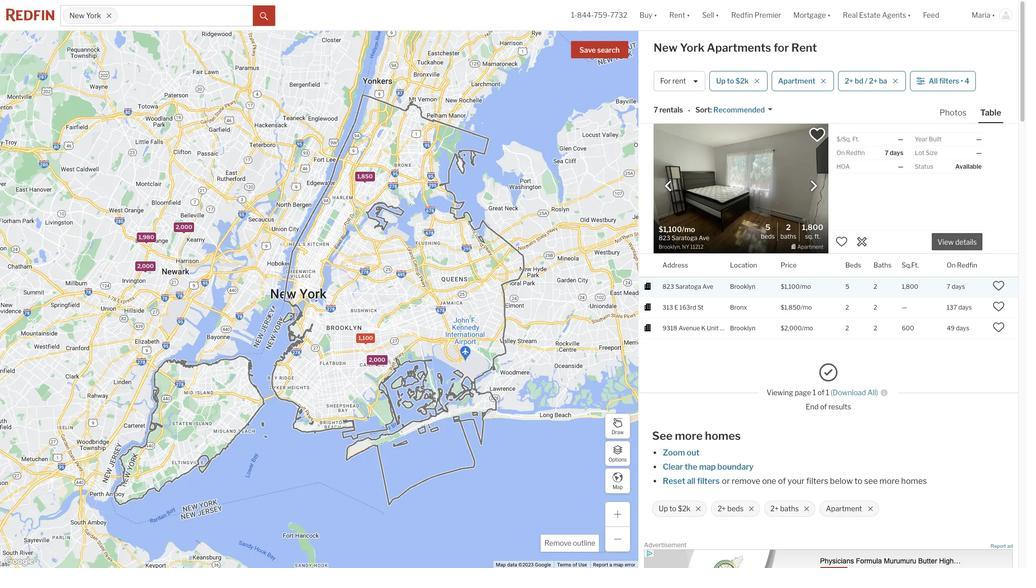 Task type: describe. For each thing, give the bounding box(es) containing it.
2 baths
[[781, 223, 797, 240]]

real estate agents ▾
[[843, 11, 911, 19]]

2 brooklyn from the top
[[730, 324, 756, 332]]

up to $2k inside button
[[716, 77, 749, 85]]

more inside zoom out clear the map boundary reset all filters or remove one of your filters below to see more homes
[[880, 476, 900, 486]]

0 horizontal spatial homes
[[705, 429, 741, 442]]

out
[[687, 448, 700, 458]]

photo of 823 saratoga ave, brooklyn, ny 11212 image
[[654, 124, 829, 253]]

for
[[774, 41, 789, 54]]

outline
[[573, 539, 595, 547]]

2+ for 2+ baths
[[771, 504, 779, 513]]

/mo for $2,000
[[802, 324, 813, 332]]

$1,850
[[781, 303, 801, 311]]

2 1 from the left
[[826, 388, 829, 397]]

1 horizontal spatial filters
[[806, 476, 828, 486]]

600
[[902, 324, 914, 332]]

823 saratoga ave
[[663, 283, 713, 290]]

7732
[[610, 11, 627, 19]]

maria
[[972, 11, 991, 19]]

1,800 for 1,800 sq. ft.
[[802, 223, 823, 232]]

rent
[[673, 77, 686, 85]]

(download all) link
[[831, 388, 878, 397]]

2+ beds
[[718, 504, 744, 513]]

▾ for rent ▾
[[687, 11, 690, 19]]

filters inside button
[[939, 77, 959, 85]]

0 horizontal spatial beds
[[761, 233, 775, 240]]

on redfin button
[[947, 254, 977, 277]]

— up '600'
[[902, 303, 907, 311]]

e
[[674, 303, 678, 311]]

your
[[788, 476, 805, 486]]

new york
[[69, 11, 101, 20]]

0 vertical spatial favorite this home image
[[836, 236, 848, 248]]

1,800 for 1,800
[[902, 283, 918, 290]]

photos button
[[938, 107, 978, 122]]

2 vertical spatial 7
[[947, 283, 951, 290]]

days for —
[[959, 303, 972, 311]]

buy ▾ button
[[640, 0, 657, 30]]

5 ▾ from the left
[[908, 11, 911, 19]]

▾ for mortgage ▾
[[828, 11, 831, 19]]

apartment for remove apartment image
[[826, 504, 862, 513]]

1 horizontal spatial 7
[[885, 149, 889, 157]]

1 horizontal spatial baths
[[874, 261, 892, 269]]

4
[[965, 77, 970, 85]]

©2023
[[518, 562, 534, 568]]

0 horizontal spatial filters
[[697, 476, 720, 486]]

new for new york
[[69, 11, 85, 20]]

1 vertical spatial beds
[[846, 261, 861, 269]]

days for 600
[[956, 324, 969, 332]]

1 brooklyn from the top
[[730, 283, 756, 290]]

remove outline
[[545, 539, 595, 547]]

1,800 sq. ft.
[[802, 223, 823, 240]]

favorite this home image
[[993, 280, 1005, 292]]

/mo for $1,850
[[801, 303, 812, 311]]

report ad button
[[991, 543, 1013, 551]]

zoom out clear the map boundary reset all filters or remove one of your filters below to see more homes
[[663, 448, 927, 486]]

1 vertical spatial $2k
[[678, 504, 691, 513]]

zoom out button
[[662, 448, 700, 458]]

remove 2+ beds image
[[748, 506, 754, 512]]

0 horizontal spatial up
[[659, 504, 668, 513]]

1 horizontal spatial 7 days
[[947, 283, 965, 290]]

see
[[864, 476, 878, 486]]

york for new york
[[86, 11, 101, 20]]

▾ for sell ▾
[[716, 11, 719, 19]]

sell ▾
[[702, 11, 719, 19]]

location
[[730, 261, 757, 269]]

buy ▾ button
[[634, 0, 663, 30]]

313 e 163rd st
[[663, 303, 704, 311]]

1 vertical spatial 2,000
[[137, 263, 154, 270]]

1 horizontal spatial redfin
[[846, 149, 865, 157]]

for
[[660, 77, 671, 85]]

unit
[[707, 324, 719, 332]]

mortgage ▾
[[793, 11, 831, 19]]

1 vertical spatial up to $2k
[[659, 504, 691, 513]]

real estate agents ▾ link
[[843, 0, 911, 30]]

viewing page 1 of 1 (download all)
[[767, 388, 878, 397]]

1,980
[[139, 234, 154, 241]]

2+ bd / 2+ ba button
[[838, 71, 906, 91]]

0 horizontal spatial map
[[614, 562, 624, 568]]

address
[[663, 261, 688, 269]]

49 days
[[947, 324, 969, 332]]

year
[[915, 135, 928, 143]]

all
[[687, 476, 696, 486]]

1 horizontal spatial rent
[[791, 41, 817, 54]]

terms of use link
[[557, 562, 587, 568]]

redfin inside button
[[957, 261, 977, 269]]

advertisement
[[644, 541, 687, 549]]

baths
[[780, 504, 799, 513]]

sq.ft.
[[902, 261, 919, 269]]

(download
[[831, 388, 866, 397]]

/
[[865, 77, 868, 85]]

map for map
[[613, 484, 623, 490]]

844-
[[577, 11, 594, 19]]

next button image
[[809, 181, 819, 191]]

viewing
[[767, 388, 793, 397]]

$1,100
[[781, 283, 800, 290]]

x-out this home image
[[856, 236, 868, 248]]

all filters • 4 button
[[910, 71, 976, 91]]

price
[[781, 261, 797, 269]]

on inside button
[[947, 261, 956, 269]]

terms of use
[[557, 562, 587, 568]]

49
[[947, 324, 955, 332]]

rent inside dropdown button
[[669, 11, 685, 19]]

▾ for buy ▾
[[654, 11, 657, 19]]

report for report a map error
[[593, 562, 608, 568]]

1,850
[[357, 173, 373, 180]]

mortgage
[[793, 11, 826, 19]]

available
[[955, 163, 982, 170]]

end of results
[[806, 402, 851, 411]]

1-844-759-7732 link
[[571, 11, 627, 19]]

st
[[698, 303, 704, 311]]

0 horizontal spatial more
[[675, 429, 703, 442]]

draw
[[612, 429, 624, 435]]

see more homes
[[652, 429, 741, 442]]

1 horizontal spatial on redfin
[[947, 261, 977, 269]]

favorite this home image for —
[[993, 300, 1005, 312]]

maria ▾
[[972, 11, 995, 19]]

sort :
[[696, 106, 712, 114]]

estate
[[859, 11, 881, 19]]

report a map error
[[593, 562, 635, 568]]

zoom
[[663, 448, 685, 458]]

0 vertical spatial 2,000
[[176, 224, 192, 231]]

save search
[[580, 46, 620, 54]]

of up end of results
[[818, 388, 825, 397]]

137 days
[[947, 303, 972, 311]]

real
[[843, 11, 858, 19]]

ad region
[[644, 550, 1013, 568]]

map button
[[605, 468, 630, 494]]

all
[[929, 77, 938, 85]]

of right end
[[820, 402, 827, 411]]

redfin premier button
[[725, 0, 787, 30]]

▾ for maria ▾
[[992, 11, 995, 19]]

$2,000
[[781, 324, 802, 332]]

7 inside 7 rentals •
[[654, 106, 658, 114]]

— for built
[[976, 135, 982, 143]]

759-
[[594, 11, 610, 19]]

boundary
[[717, 462, 754, 472]]



Task type: locate. For each thing, give the bounding box(es) containing it.
0 vertical spatial new
[[69, 11, 85, 20]]

1 horizontal spatial beds
[[846, 261, 861, 269]]

map left data
[[496, 562, 506, 568]]

4 ▾ from the left
[[828, 11, 831, 19]]

None search field
[[118, 6, 253, 26]]

0 vertical spatial 7 days
[[885, 149, 904, 157]]

to inside zoom out clear the map boundary reset all filters or remove one of your filters below to see more homes
[[855, 476, 863, 486]]

to down reset
[[670, 504, 676, 513]]

823
[[663, 283, 674, 290]]

▾ right mortgage
[[828, 11, 831, 19]]

google image
[[3, 555, 36, 568]]

2+ for 2+ beds
[[718, 504, 726, 513]]

1 horizontal spatial more
[[880, 476, 900, 486]]

0 horizontal spatial 1
[[813, 388, 816, 397]]

days left 'lot'
[[890, 149, 904, 157]]

• for rentals
[[688, 106, 690, 115]]

days up 137 days
[[952, 283, 965, 290]]

1 horizontal spatial york
[[680, 41, 705, 54]]

remove apartment image
[[821, 78, 827, 84]]

0 vertical spatial up to $2k
[[716, 77, 749, 85]]

$2k up recommended button
[[736, 77, 749, 85]]

baths left sq.
[[781, 233, 797, 240]]

— left year
[[898, 135, 904, 143]]

1 vertical spatial on redfin
[[947, 261, 977, 269]]

to up the recommended
[[727, 77, 734, 85]]

heading
[[659, 224, 741, 251]]

york for new york apartments for rent
[[680, 41, 705, 54]]

0 horizontal spatial baths
[[781, 233, 797, 240]]

2 inside 2 baths
[[786, 223, 791, 232]]

1 vertical spatial /mo
[[801, 303, 812, 311]]

map inside button
[[613, 484, 623, 490]]

redfin inside button
[[731, 11, 753, 19]]

1 vertical spatial favorite this home image
[[993, 300, 1005, 312]]

york
[[86, 11, 101, 20], [680, 41, 705, 54]]

0 horizontal spatial redfin
[[731, 11, 753, 19]]

report ad
[[991, 543, 1013, 549]]

6 ▾ from the left
[[992, 11, 995, 19]]

1 vertical spatial redfin
[[846, 149, 865, 157]]

days right 137
[[959, 303, 972, 311]]

to inside up to $2k button
[[727, 77, 734, 85]]

5 left 2 baths
[[765, 223, 771, 232]]

previous button image
[[663, 181, 673, 191]]

map right a
[[614, 562, 624, 568]]

2+ left beds
[[718, 504, 726, 513]]

view details
[[938, 238, 977, 246]]

5 beds
[[761, 223, 775, 240]]

reset all filters button
[[662, 476, 720, 486]]

days for 1,800
[[952, 283, 965, 290]]

0 vertical spatial more
[[675, 429, 703, 442]]

5
[[765, 223, 771, 232], [846, 283, 850, 290]]

of inside zoom out clear the map boundary reset all filters or remove one of your filters below to see more homes
[[778, 476, 786, 486]]

1,800 up sq.
[[802, 223, 823, 232]]

0 horizontal spatial •
[[688, 106, 690, 115]]

mortgage ▾ button
[[793, 0, 831, 30]]

redfin down 'details' at right top
[[957, 261, 977, 269]]

0 vertical spatial •
[[961, 77, 963, 85]]

$2k inside button
[[736, 77, 749, 85]]

2 horizontal spatial filters
[[939, 77, 959, 85]]

beds down x-out this home icon
[[846, 261, 861, 269]]

up down reset
[[659, 504, 668, 513]]

photos
[[940, 108, 967, 118]]

rent ▾ button
[[669, 0, 690, 30]]

— left status
[[898, 163, 904, 170]]

homes up boundary
[[705, 429, 741, 442]]

favorite this home image right 49 days
[[993, 321, 1005, 333]]

137
[[947, 303, 957, 311]]

0 horizontal spatial 1,800
[[802, 223, 823, 232]]

0 vertical spatial homes
[[705, 429, 741, 442]]

buy ▾
[[640, 11, 657, 19]]

2 vertical spatial 2,000
[[369, 356, 385, 363]]

remove up to $2k image up recommended button
[[754, 78, 760, 84]]

0 vertical spatial map
[[613, 484, 623, 490]]

/mo up $2,000 /mo
[[801, 303, 812, 311]]

on redfin down 'details' at right top
[[947, 261, 977, 269]]

apartment button
[[772, 71, 834, 91]]

0 vertical spatial on redfin
[[837, 149, 865, 157]]

up to $2k down reset
[[659, 504, 691, 513]]

baths left "sq.ft." at the right of page
[[874, 261, 892, 269]]

days
[[890, 149, 904, 157], [952, 283, 965, 290], [959, 303, 972, 311], [956, 324, 969, 332]]

0 vertical spatial to
[[727, 77, 734, 85]]

homes
[[705, 429, 741, 442], [901, 476, 927, 486]]

brooklyn down location button
[[730, 283, 756, 290]]

2+ left 'bd'
[[845, 77, 853, 85]]

5 down beds button
[[846, 283, 850, 290]]

new
[[69, 11, 85, 20], [654, 41, 678, 54]]

new for new york apartments for rent
[[654, 41, 678, 54]]

for rent button
[[654, 71, 706, 91]]

7 left rentals
[[654, 106, 658, 114]]

filters right all
[[939, 77, 959, 85]]

remove apartment image
[[867, 506, 873, 512]]

report left a
[[593, 562, 608, 568]]

2+ right / at top
[[869, 77, 878, 85]]

•
[[961, 77, 963, 85], [688, 106, 690, 115]]

up up the recommended
[[716, 77, 726, 85]]

filters
[[939, 77, 959, 85], [697, 476, 720, 486], [806, 476, 828, 486]]

york left 'remove new york' image
[[86, 11, 101, 20]]

1 horizontal spatial $2k
[[736, 77, 749, 85]]

favorite this home image for 600
[[993, 321, 1005, 333]]

on redfin down $/sq. ft.
[[837, 149, 865, 157]]

▾ left sell
[[687, 11, 690, 19]]

terms
[[557, 562, 571, 568]]

save search button
[[571, 41, 628, 58]]

1 horizontal spatial •
[[961, 77, 963, 85]]

• left the 4 on the right top
[[961, 77, 963, 85]]

1 ▾ from the left
[[654, 11, 657, 19]]

redfin left premier
[[731, 11, 753, 19]]

remove 2+ baths image
[[804, 506, 810, 512]]

new up for at the right top of the page
[[654, 41, 678, 54]]

submit search image
[[260, 12, 268, 20]]

york down rent ▾ dropdown button
[[680, 41, 705, 54]]

beds
[[727, 504, 744, 513]]

favorite this home image down favorite this home icon
[[993, 300, 1005, 312]]

/mo up "$1,850 /mo"
[[800, 283, 811, 290]]

favorite button checkbox
[[809, 126, 826, 143]]

up to $2k button
[[710, 71, 768, 91]]

:
[[710, 106, 712, 114]]

1 horizontal spatial 5
[[846, 283, 850, 290]]

2 vertical spatial redfin
[[957, 261, 977, 269]]

more up out
[[675, 429, 703, 442]]

5 for 5
[[846, 283, 850, 290]]

bronx
[[730, 303, 747, 311]]

ft. right sq.
[[814, 233, 820, 240]]

results
[[829, 402, 851, 411]]

redfin down $/sq. ft.
[[846, 149, 865, 157]]

/mo down "$1,850 /mo"
[[802, 324, 813, 332]]

1 1 from the left
[[813, 388, 816, 397]]

1 vertical spatial apartment
[[826, 504, 862, 513]]

0 vertical spatial baths
[[781, 233, 797, 240]]

map for map data ©2023 google
[[496, 562, 506, 568]]

0 horizontal spatial 7 days
[[885, 149, 904, 157]]

— for size
[[976, 149, 982, 157]]

map down options
[[613, 484, 623, 490]]

the
[[685, 462, 698, 472]]

1 vertical spatial homes
[[901, 476, 927, 486]]

report left ad
[[991, 543, 1006, 549]]

1 horizontal spatial remove up to $2k image
[[754, 78, 760, 84]]

▾ right maria
[[992, 11, 995, 19]]

2 ▾ from the left
[[687, 11, 690, 19]]

1 horizontal spatial map
[[613, 484, 623, 490]]

view details button
[[932, 233, 983, 250]]

favorite button image
[[809, 126, 826, 143]]

map inside zoom out clear the map boundary reset all filters or remove one of your filters below to see more homes
[[699, 462, 716, 472]]

— for ft.
[[898, 135, 904, 143]]

2 horizontal spatial 7
[[947, 283, 951, 290]]

remove new york image
[[106, 13, 112, 19]]

1 vertical spatial •
[[688, 106, 690, 115]]

• inside button
[[961, 77, 963, 85]]

0 horizontal spatial apartment
[[778, 77, 816, 85]]

$2k
[[736, 77, 749, 85], [678, 504, 691, 513]]

$/sq. ft.
[[837, 135, 860, 143]]

0 vertical spatial redfin
[[731, 11, 753, 19]]

size
[[926, 149, 938, 157]]

up
[[716, 77, 726, 85], [659, 504, 668, 513]]

• inside 7 rentals •
[[688, 106, 690, 115]]

1 vertical spatial 7 days
[[947, 283, 965, 290]]

favorite this home image left x-out this home icon
[[836, 236, 848, 248]]

7 days up 137 days
[[947, 283, 965, 290]]

sell ▾ button
[[702, 0, 719, 30]]

ft. inside the 1,800 sq. ft.
[[814, 233, 820, 240]]

• for filters
[[961, 77, 963, 85]]

map
[[613, 484, 623, 490], [496, 562, 506, 568]]

2 vertical spatial to
[[670, 504, 676, 513]]

2+ for 2+ bd / 2+ ba
[[845, 77, 853, 85]]

ft. right $/sq.
[[853, 135, 860, 143]]

1 up end of results
[[826, 388, 829, 397]]

0 horizontal spatial $2k
[[678, 504, 691, 513]]

view
[[938, 238, 954, 246]]

2 horizontal spatial 2,000
[[369, 356, 385, 363]]

apartment left remove apartment image
[[826, 504, 862, 513]]

filters down clear the map boundary button
[[697, 476, 720, 486]]

$2,000 /mo
[[781, 324, 813, 332]]

1 right page
[[813, 388, 816, 397]]

7 up 137
[[947, 283, 951, 290]]

0 horizontal spatial map
[[496, 562, 506, 568]]

1 vertical spatial 1,800
[[902, 283, 918, 290]]

0 horizontal spatial york
[[86, 11, 101, 20]]

1 vertical spatial map
[[496, 562, 506, 568]]

a
[[609, 562, 612, 568]]

remove up to $2k image inside up to $2k button
[[754, 78, 760, 84]]

remove up to $2k image
[[754, 78, 760, 84], [695, 506, 702, 512]]

0 vertical spatial /mo
[[800, 283, 811, 290]]

agents
[[882, 11, 906, 19]]

— down table button
[[976, 135, 982, 143]]

more
[[675, 429, 703, 442], [880, 476, 900, 486]]

apartment inside button
[[778, 77, 816, 85]]

2+ bd / 2+ ba
[[845, 77, 887, 85]]

0 horizontal spatial remove up to $2k image
[[695, 506, 702, 512]]

rentals
[[660, 106, 683, 114]]

search
[[597, 46, 620, 54]]

0 horizontal spatial to
[[670, 504, 676, 513]]

up to $2k up the recommended
[[716, 77, 749, 85]]

1 vertical spatial on
[[947, 261, 956, 269]]

5 inside 5 beds
[[765, 223, 771, 232]]

3 ▾ from the left
[[716, 11, 719, 19]]

brooklyn right 3f on the right bottom of the page
[[730, 324, 756, 332]]

0 vertical spatial map
[[699, 462, 716, 472]]

1 horizontal spatial up to $2k
[[716, 77, 749, 85]]

sq.ft. button
[[902, 254, 919, 277]]

2+ left baths
[[771, 504, 779, 513]]

0 horizontal spatial 5
[[765, 223, 771, 232]]

report for report ad
[[991, 543, 1006, 549]]

redfin premier
[[731, 11, 781, 19]]

$1,850 /mo
[[781, 303, 812, 311]]

▾ right buy
[[654, 11, 657, 19]]

— up available
[[976, 149, 982, 157]]

baths button
[[874, 254, 892, 277]]

0 horizontal spatial 7
[[654, 106, 658, 114]]

0 vertical spatial ft.
[[853, 135, 860, 143]]

feed
[[923, 11, 939, 19]]

map region
[[0, 0, 689, 568]]

view details link
[[932, 232, 983, 250]]

0 horizontal spatial new
[[69, 11, 85, 20]]

filters right your
[[806, 476, 828, 486]]

more right see
[[880, 476, 900, 486]]

sort
[[696, 106, 710, 114]]

• left sort
[[688, 106, 690, 115]]

0 vertical spatial york
[[86, 11, 101, 20]]

2 horizontal spatial to
[[855, 476, 863, 486]]

1 vertical spatial brooklyn
[[730, 324, 756, 332]]

1 vertical spatial 7
[[885, 149, 889, 157]]

address button
[[663, 254, 688, 277]]

map right the
[[699, 462, 716, 472]]

1 vertical spatial map
[[614, 562, 624, 568]]

0 vertical spatial remove up to $2k image
[[754, 78, 760, 84]]

0 vertical spatial 7
[[654, 106, 658, 114]]

0 vertical spatial brooklyn
[[730, 283, 756, 290]]

end
[[806, 402, 819, 411]]

table
[[980, 108, 1001, 118]]

error
[[625, 562, 635, 568]]

mortgage ▾ button
[[787, 0, 837, 30]]

of left use
[[573, 562, 577, 568]]

on up hoa
[[837, 149, 845, 157]]

0 horizontal spatial ft.
[[814, 233, 820, 240]]

price button
[[781, 254, 797, 277]]

built
[[929, 135, 942, 143]]

remove 2+ bd / 2+ ba image
[[892, 78, 898, 84]]

of right the one
[[778, 476, 786, 486]]

1 horizontal spatial 1
[[826, 388, 829, 397]]

homes inside zoom out clear the map boundary reset all filters or remove one of your filters below to see more homes
[[901, 476, 927, 486]]

1 vertical spatial york
[[680, 41, 705, 54]]

to left see
[[855, 476, 863, 486]]

ad
[[1007, 543, 1013, 549]]

0 vertical spatial up
[[716, 77, 726, 85]]

apartment for remove apartment icon
[[778, 77, 816, 85]]

real estate agents ▾ button
[[837, 0, 917, 30]]

▾ right sell
[[716, 11, 719, 19]]

or
[[722, 476, 730, 486]]

apartment left remove apartment icon
[[778, 77, 816, 85]]

favorite this home image
[[836, 236, 848, 248], [993, 300, 1005, 312], [993, 321, 1005, 333]]

0 horizontal spatial on
[[837, 149, 845, 157]]

2 vertical spatial favorite this home image
[[993, 321, 1005, 333]]

1 vertical spatial remove up to $2k image
[[695, 506, 702, 512]]

1 horizontal spatial apartment
[[826, 504, 862, 513]]

rent right for
[[791, 41, 817, 54]]

days right the 49
[[956, 324, 969, 332]]

1 vertical spatial up
[[659, 504, 668, 513]]

0 vertical spatial on
[[837, 149, 845, 157]]

one
[[762, 476, 776, 486]]

9318 avenue k unit 3f brooklyn
[[663, 324, 756, 332]]

1 horizontal spatial ft.
[[853, 135, 860, 143]]

status
[[915, 163, 933, 170]]

/mo for $1,100
[[800, 283, 811, 290]]

5 for 5 beds
[[765, 223, 771, 232]]

new left 'remove new york' image
[[69, 11, 85, 20]]

1 vertical spatial baths
[[874, 261, 892, 269]]

1 horizontal spatial map
[[699, 462, 716, 472]]

rent ▾
[[669, 11, 690, 19]]

bd
[[855, 77, 864, 85]]

ave
[[703, 283, 713, 290]]

up inside button
[[716, 77, 726, 85]]

remove up to $2k image down reset all filters button
[[695, 506, 702, 512]]

1,800 down sq.ft. button
[[902, 283, 918, 290]]

beds left 2 baths
[[761, 233, 775, 240]]

ba
[[879, 77, 887, 85]]

rent right buy ▾ on the right
[[669, 11, 685, 19]]

1 horizontal spatial to
[[727, 77, 734, 85]]

▾ right agents
[[908, 11, 911, 19]]

new york apartments for rent
[[654, 41, 817, 54]]

1 vertical spatial report
[[593, 562, 608, 568]]

k
[[701, 324, 706, 332]]

homes right see
[[901, 476, 927, 486]]

1 horizontal spatial 2,000
[[176, 224, 192, 231]]

1 horizontal spatial homes
[[901, 476, 927, 486]]

report inside button
[[991, 543, 1006, 549]]

0 vertical spatial apartment
[[778, 77, 816, 85]]

2 horizontal spatial redfin
[[957, 261, 977, 269]]

beds button
[[846, 254, 861, 277]]

0 vertical spatial 5
[[765, 223, 771, 232]]

to
[[727, 77, 734, 85], [855, 476, 863, 486], [670, 504, 676, 513]]

$/sq.
[[837, 135, 851, 143]]

7 left 'lot'
[[885, 149, 889, 157]]

1 vertical spatial new
[[654, 41, 678, 54]]

1-
[[571, 11, 577, 19]]

on down view
[[947, 261, 956, 269]]

1 vertical spatial to
[[855, 476, 863, 486]]

clear the map boundary button
[[662, 462, 754, 472]]

7 days left 'lot'
[[885, 149, 904, 157]]

year built
[[915, 135, 942, 143]]

0 horizontal spatial report
[[593, 562, 608, 568]]

$2k down all
[[678, 504, 691, 513]]



Task type: vqa. For each thing, say whether or not it's contained in the screenshot.


